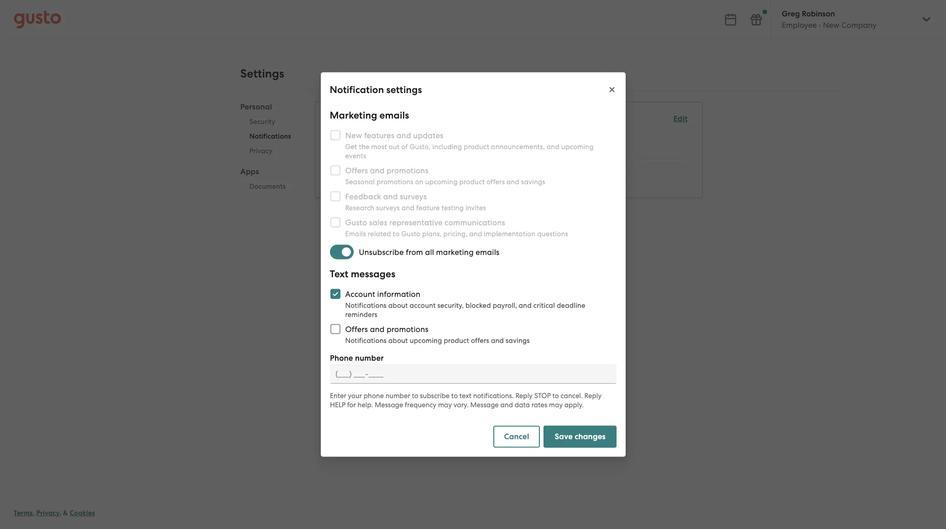 Task type: vqa. For each thing, say whether or not it's contained in the screenshot.
Notifications about upcoming product offers and savings
yes



Task type: describe. For each thing, give the bounding box(es) containing it.
on
[[415, 178, 424, 186]]

cookies
[[70, 509, 95, 518]]

testing
[[442, 204, 464, 212]]

1 message from the left
[[375, 401, 403, 409]]

changes
[[575, 432, 606, 442]]

subscribe
[[420, 392, 450, 400]]

text messages
[[330, 268, 396, 280]]

invites
[[466, 204, 486, 212]]

feature
[[416, 204, 440, 212]]

list containing marketing emails
[[330, 131, 688, 187]]

0 vertical spatial number
[[355, 354, 384, 363]]

rates
[[531, 401, 547, 409]]

documents link
[[240, 179, 300, 194]]

for
[[347, 401, 356, 409]]

privacy inside group
[[249, 147, 273, 155]]

emails down the settings
[[380, 109, 409, 121]]

save changes
[[555, 432, 606, 442]]

notifications about upcoming product offers and savings
[[345, 337, 530, 345]]

notifications down offers
[[345, 337, 387, 345]]

to left the gusto on the left top
[[393, 230, 400, 238]]

cancel
[[504, 432, 529, 442]]

related
[[368, 230, 391, 238]]

of
[[401, 143, 408, 151]]

information
[[377, 290, 421, 299]]

0 horizontal spatial privacy link
[[36, 509, 59, 518]]

settings
[[386, 84, 422, 96]]

notifications group
[[330, 113, 688, 187]]

emails down implementation
[[476, 248, 500, 257]]

1 reply from the left
[[515, 392, 533, 400]]

save changes button
[[544, 426, 617, 448]]

2 message from the left
[[470, 401, 499, 409]]

upcoming inside get the most out of gusto, including product announcements, and upcoming events
[[561, 143, 594, 151]]

gusto,
[[410, 143, 431, 151]]

get
[[345, 143, 357, 151]]

2 vertical spatial upcoming
[[410, 337, 442, 345]]

phone number
[[330, 354, 384, 363]]

0 vertical spatial savings
[[521, 178, 545, 186]]

marketing emails element
[[330, 131, 688, 159]]

2 may from the left
[[549, 401, 563, 409]]

implementation
[[484, 230, 536, 238]]

personal
[[240, 102, 272, 112]]

&
[[63, 509, 68, 518]]

notifications inside 'notifications about account security, blocked payroll, and critical deadline reminders'
[[345, 302, 387, 310]]

marketing for marketing emails all emails
[[330, 132, 368, 142]]

marketing emails
[[330, 109, 409, 121]]

save
[[555, 432, 573, 442]]

help
[[330, 401, 345, 409]]

emails related to gusto plans, pricing, and implementation questions
[[345, 230, 568, 238]]

notifications inside group
[[330, 114, 388, 126]]

notifications.
[[473, 392, 514, 400]]

0 vertical spatial promotions
[[377, 178, 414, 186]]

deadline
[[557, 302, 586, 310]]

security
[[249, 118, 275, 126]]

including
[[432, 143, 462, 151]]

surveys
[[376, 204, 400, 212]]

security,
[[438, 302, 464, 310]]

and right pricing,
[[469, 230, 482, 238]]

marketing emails all emails
[[330, 132, 394, 152]]

notifications about account security, blocked payroll, and critical deadline reminders
[[345, 302, 586, 319]]

settings
[[240, 67, 284, 81]]

cancel button
[[493, 426, 540, 448]]

and down payroll, on the bottom right of page
[[491, 337, 504, 345]]

Unsubscribe from all marketing emails checkbox
[[330, 242, 359, 262]]

text for text messages
[[330, 268, 349, 280]]

1 may from the left
[[438, 401, 452, 409]]

phone
[[330, 354, 353, 363]]

1 vertical spatial product
[[459, 178, 485, 186]]

edit link
[[674, 114, 688, 124]]

offers
[[345, 325, 368, 334]]

documents
[[249, 183, 286, 191]]

questions
[[537, 230, 568, 238]]

messages for text messages
[[351, 268, 396, 280]]

1 vertical spatial savings
[[506, 337, 530, 345]]

1 , from the left
[[33, 509, 35, 518]]

notification settings
[[330, 84, 422, 96]]

all
[[425, 248, 434, 257]]

2 reply from the left
[[584, 392, 602, 400]]

terms link
[[14, 509, 33, 518]]

cancel.
[[561, 392, 583, 400]]

notification
[[330, 84, 384, 96]]

security link
[[240, 115, 300, 129]]

frequency
[[405, 401, 436, 409]]

and left feature
[[402, 204, 415, 212]]

research
[[345, 204, 375, 212]]

text messages none
[[330, 165, 383, 186]]

marketing for marketing emails
[[330, 109, 377, 121]]

1 vertical spatial privacy
[[36, 509, 59, 518]]

data
[[515, 401, 530, 409]]



Task type: locate. For each thing, give the bounding box(es) containing it.
product down 'notifications about account security, blocked payroll, and critical deadline reminders'
[[444, 337, 469, 345]]

privacy down notifications link
[[249, 147, 273, 155]]

and inside 'notifications about account security, blocked payroll, and critical deadline reminders'
[[519, 302, 532, 310]]

and left data in the right bottom of the page
[[500, 401, 513, 409]]

out
[[389, 143, 400, 151]]

account information
[[345, 290, 421, 299]]

from
[[406, 248, 423, 257]]

home image
[[14, 10, 61, 29]]

text up the none
[[330, 165, 345, 175]]

notification settings dialog
[[321, 72, 626, 457]]

,
[[33, 509, 35, 518], [59, 509, 61, 518]]

may down subscribe
[[438, 401, 452, 409]]

reply right cancel.
[[584, 392, 602, 400]]

1 vertical spatial text
[[330, 268, 349, 280]]

text inside notification settings dialog
[[330, 268, 349, 280]]

enter
[[330, 392, 346, 400]]

privacy left &
[[36, 509, 59, 518]]

emails
[[380, 109, 409, 121], [370, 132, 394, 142], [341, 143, 364, 152], [476, 248, 500, 257]]

emails right all
[[341, 143, 364, 152]]

privacy link left &
[[36, 509, 59, 518]]

may down stop
[[549, 401, 563, 409]]

events
[[345, 152, 366, 160]]

and right offers
[[370, 325, 385, 334]]

and right announcements,
[[547, 143, 560, 151]]

offers down marketing emails element at the top of the page
[[487, 178, 505, 186]]

1 horizontal spatial may
[[549, 401, 563, 409]]

messages inside text messages none
[[347, 165, 383, 175]]

promotions left on
[[377, 178, 414, 186]]

text messages element
[[330, 165, 688, 187]]

seasonal
[[345, 178, 375, 186]]

reply up data in the right bottom of the page
[[515, 392, 533, 400]]

1 vertical spatial upcoming
[[425, 178, 458, 186]]

upcoming
[[561, 143, 594, 151], [425, 178, 458, 186], [410, 337, 442, 345]]

emails up most
[[370, 132, 394, 142]]

2 about from the top
[[388, 337, 408, 345]]

1 horizontal spatial message
[[470, 401, 499, 409]]

1 horizontal spatial number
[[385, 392, 410, 400]]

about down information
[[388, 302, 408, 310]]

apps
[[240, 167, 259, 177]]

0 vertical spatial offers
[[487, 178, 505, 186]]

text
[[459, 392, 471, 400]]

notifications up 'marketing emails all emails'
[[330, 114, 388, 126]]

privacy
[[249, 147, 273, 155], [36, 509, 59, 518]]

text
[[330, 165, 345, 175], [330, 268, 349, 280]]

about inside 'notifications about account security, blocked payroll, and critical deadline reminders'
[[388, 302, 408, 310]]

get the most out of gusto, including product announcements, and upcoming events
[[345, 143, 594, 160]]

1 vertical spatial messages
[[351, 268, 396, 280]]

gusto
[[401, 230, 421, 238]]

and inside get the most out of gusto, including product announcements, and upcoming events
[[547, 143, 560, 151]]

to left text
[[451, 392, 458, 400]]

product up invites
[[459, 178, 485, 186]]

messages for text messages none
[[347, 165, 383, 175]]

1 vertical spatial privacy link
[[36, 509, 59, 518]]

promotions down 'account'
[[387, 325, 429, 334]]

offers
[[487, 178, 505, 186], [471, 337, 489, 345]]

messages
[[347, 165, 383, 175], [351, 268, 396, 280]]

terms , privacy , & cookies
[[14, 509, 95, 518]]

notifications link
[[240, 129, 300, 144]]

product right including
[[464, 143, 489, 151]]

critical
[[534, 302, 555, 310]]

all
[[330, 143, 339, 152]]

number
[[355, 354, 384, 363], [385, 392, 410, 400]]

0 vertical spatial marketing
[[330, 109, 377, 121]]

notifications down security link on the top
[[249, 132, 291, 141]]

offers and promotions
[[345, 325, 429, 334]]

0 horizontal spatial reply
[[515, 392, 533, 400]]

Phone number text field
[[330, 364, 617, 384]]

edit
[[674, 114, 688, 124]]

offers down 'notifications about account security, blocked payroll, and critical deadline reminders'
[[471, 337, 489, 345]]

to up frequency
[[412, 392, 418, 400]]

phone
[[363, 392, 384, 400]]

vary.
[[453, 401, 469, 409]]

0 vertical spatial privacy
[[249, 147, 273, 155]]

1 vertical spatial promotions
[[387, 325, 429, 334]]

marketing up get
[[330, 132, 368, 142]]

0 horizontal spatial privacy
[[36, 509, 59, 518]]

1 text from the top
[[330, 165, 345, 175]]

text inside text messages none
[[330, 165, 345, 175]]

marketing down notification
[[330, 109, 377, 121]]

unsubscribe
[[359, 248, 404, 257]]

apply.
[[564, 401, 584, 409]]

1 marketing from the top
[[330, 109, 377, 121]]

Account information checkbox
[[325, 284, 345, 304]]

announcements,
[[491, 143, 545, 151]]

help.
[[357, 401, 373, 409]]

group containing personal
[[240, 102, 300, 197]]

0 vertical spatial privacy link
[[240, 144, 300, 158]]

0 horizontal spatial may
[[438, 401, 452, 409]]

unsubscribe from all marketing emails
[[359, 248, 500, 257]]

account
[[410, 302, 436, 310]]

0 vertical spatial upcoming
[[561, 143, 594, 151]]

0 horizontal spatial number
[[355, 354, 384, 363]]

and left critical
[[519, 302, 532, 310]]

0 horizontal spatial ,
[[33, 509, 35, 518]]

0 vertical spatial messages
[[347, 165, 383, 175]]

text for text messages none
[[330, 165, 345, 175]]

0 horizontal spatial message
[[375, 401, 403, 409]]

1 about from the top
[[388, 302, 408, 310]]

enter your phone number to subscribe to text notifications. reply stop to cancel. reply help for help. message frequency may vary. message and data rates may apply.
[[330, 392, 602, 409]]

to right stop
[[552, 392, 559, 400]]

payroll,
[[493, 302, 517, 310]]

messages inside notification settings dialog
[[351, 268, 396, 280]]

blocked
[[466, 302, 491, 310]]

reminders
[[345, 311, 378, 319]]

reply
[[515, 392, 533, 400], [584, 392, 602, 400]]

messages up account information
[[351, 268, 396, 280]]

account menu element
[[770, 0, 933, 39]]

text up the account information checkbox
[[330, 268, 349, 280]]

seasonal promotions on upcoming product offers and savings
[[345, 178, 545, 186]]

promotions
[[377, 178, 414, 186], [387, 325, 429, 334]]

none
[[330, 177, 350, 186]]

savings down announcements,
[[521, 178, 545, 186]]

message down the notifications.
[[470, 401, 499, 409]]

and
[[547, 143, 560, 151], [507, 178, 520, 186], [402, 204, 415, 212], [469, 230, 482, 238], [519, 302, 532, 310], [370, 325, 385, 334], [491, 337, 504, 345], [500, 401, 513, 409]]

stop
[[534, 392, 551, 400]]

number inside enter your phone number to subscribe to text notifications. reply stop to cancel. reply help for help. message frequency may vary. message and data rates may apply.
[[385, 392, 410, 400]]

research surveys and feature testing invites
[[345, 204, 486, 212]]

about for and
[[388, 337, 408, 345]]

2 , from the left
[[59, 509, 61, 518]]

0 vertical spatial about
[[388, 302, 408, 310]]

1 vertical spatial about
[[388, 337, 408, 345]]

marketing
[[436, 248, 474, 257]]

message down phone
[[375, 401, 403, 409]]

cookies button
[[70, 508, 95, 519]]

account
[[345, 290, 375, 299]]

privacy link
[[240, 144, 300, 158], [36, 509, 59, 518]]

messages up seasonal
[[347, 165, 383, 175]]

to
[[393, 230, 400, 238], [412, 392, 418, 400], [451, 392, 458, 400], [552, 392, 559, 400]]

most
[[371, 143, 387, 151]]

marketing inside notification settings dialog
[[330, 109, 377, 121]]

marketing inside 'marketing emails all emails'
[[330, 132, 368, 142]]

terms
[[14, 509, 33, 518]]

0 vertical spatial text
[[330, 165, 345, 175]]

your
[[348, 392, 362, 400]]

1 vertical spatial offers
[[471, 337, 489, 345]]

1 horizontal spatial ,
[[59, 509, 61, 518]]

notifications up reminders at the bottom of the page
[[345, 302, 387, 310]]

1 horizontal spatial privacy
[[249, 147, 273, 155]]

and inside enter your phone number to subscribe to text notifications. reply stop to cancel. reply help for help. message frequency may vary. message and data rates may apply.
[[500, 401, 513, 409]]

about for information
[[388, 302, 408, 310]]

about
[[388, 302, 408, 310], [388, 337, 408, 345]]

gusto navigation element
[[0, 39, 137, 76]]

plans,
[[422, 230, 442, 238]]

0 vertical spatial product
[[464, 143, 489, 151]]

emails
[[345, 230, 366, 238]]

1 vertical spatial number
[[385, 392, 410, 400]]

product inside get the most out of gusto, including product announcements, and upcoming events
[[464, 143, 489, 151]]

1 horizontal spatial privacy link
[[240, 144, 300, 158]]

list
[[330, 131, 688, 187]]

2 text from the top
[[330, 268, 349, 280]]

savings down payroll, on the bottom right of page
[[506, 337, 530, 345]]

marketing
[[330, 109, 377, 121], [330, 132, 368, 142]]

Offers and promotions checkbox
[[325, 319, 345, 339]]

1 vertical spatial marketing
[[330, 132, 368, 142]]

and down announcements,
[[507, 178, 520, 186]]

group
[[240, 102, 300, 197]]

privacy link down security link on the top
[[240, 144, 300, 158]]

pricing,
[[444, 230, 468, 238]]

2 marketing from the top
[[330, 132, 368, 142]]

notifications inside group
[[249, 132, 291, 141]]

notifications
[[330, 114, 388, 126], [249, 132, 291, 141], [345, 302, 387, 310], [345, 337, 387, 345]]

the
[[359, 143, 370, 151]]

1 horizontal spatial reply
[[584, 392, 602, 400]]

2 vertical spatial product
[[444, 337, 469, 345]]

about down 'offers and promotions' at the left
[[388, 337, 408, 345]]



